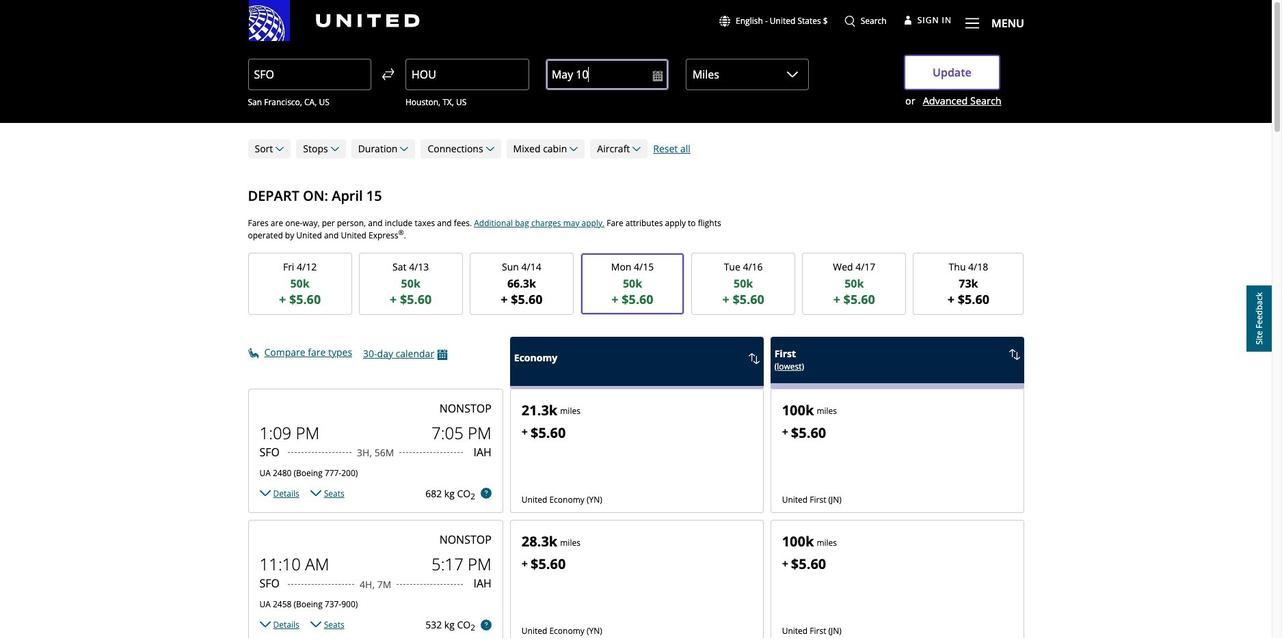 Task type: describe. For each thing, give the bounding box(es) containing it.
united logo link to homepage image
[[249, 0, 420, 41]]

2 row from the top
[[248, 389, 1024, 514]]

sort by price image
[[749, 354, 760, 365]]



Task type: locate. For each thing, give the bounding box(es) containing it.
None text field
[[522, 398, 752, 496], [782, 398, 1013, 496], [522, 530, 752, 627], [782, 530, 1013, 627], [522, 398, 752, 496], [782, 398, 1013, 496], [522, 530, 752, 627], [782, 530, 1013, 627]]

To text field
[[406, 59, 529, 90]]

From text field
[[248, 59, 372, 90]]

1 row from the top
[[248, 337, 1024, 389]]

currently in english united states	$ enter to change image
[[720, 16, 730, 27]]

sort by price image
[[1009, 349, 1020, 360]]

Date text field
[[546, 59, 669, 90]]

3 row from the top
[[248, 521, 1024, 639]]

row
[[248, 337, 1024, 389], [248, 389, 1024, 514], [248, 521, 1024, 639]]

grid
[[248, 389, 1024, 639]]



Task type: vqa. For each thing, say whether or not it's contained in the screenshot.
the Destination TEXT FIELD
no



